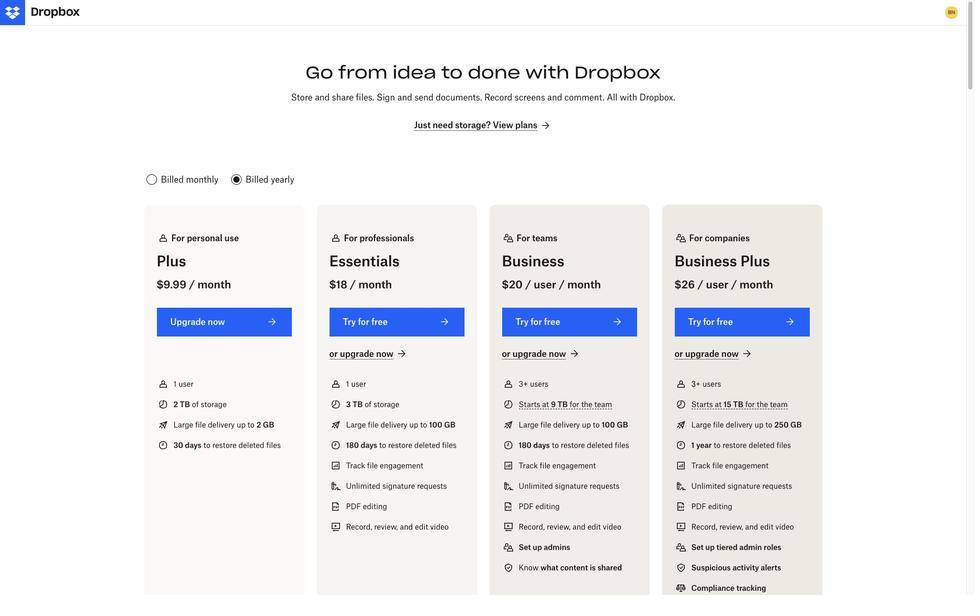 Task type: locate. For each thing, give the bounding box(es) containing it.
1 horizontal spatial of
[[365, 400, 372, 409]]

2 horizontal spatial pdf
[[692, 502, 707, 511]]

starts left 15 on the right bottom
[[692, 400, 713, 409]]

1 horizontal spatial try
[[516, 317, 529, 327]]

2 horizontal spatial or upgrade now link
[[675, 348, 754, 360]]

at left 9
[[543, 400, 549, 409]]

engagement for business plus
[[726, 461, 769, 470]]

record, for business plus
[[692, 522, 718, 531]]

user
[[534, 278, 557, 291], [707, 278, 729, 291], [179, 379, 194, 388], [351, 379, 366, 388]]

1 horizontal spatial the
[[758, 400, 769, 409]]

0 horizontal spatial pdf editing
[[346, 502, 387, 511]]

3 upgrade from the left
[[686, 349, 720, 359]]

1 try for free from the left
[[343, 317, 388, 327]]

for left teams
[[517, 233, 530, 243]]

1 horizontal spatial requests
[[590, 482, 620, 490]]

3 free from the left
[[717, 317, 734, 327]]

for for plus
[[171, 233, 185, 243]]

3+ users up "starts at 9 tb for the team"
[[519, 379, 549, 388]]

billed
[[161, 174, 184, 185], [246, 174, 269, 185]]

1 horizontal spatial 1
[[346, 379, 349, 388]]

starts for business plus
[[692, 400, 713, 409]]

2 horizontal spatial requests
[[763, 482, 793, 490]]

for up essentials
[[344, 233, 358, 243]]

1 horizontal spatial with
[[620, 92, 638, 103]]

1 horizontal spatial video
[[603, 522, 622, 531]]

2 files from the left
[[443, 441, 457, 450]]

1 starts from the left
[[519, 400, 541, 409]]

1 horizontal spatial 1 user
[[346, 379, 366, 388]]

try down $18
[[343, 317, 356, 327]]

record, for essentials
[[346, 522, 372, 531]]

2 100 from the left
[[602, 420, 616, 429]]

2 try for free from the left
[[516, 317, 561, 327]]

video for business plus
[[776, 522, 795, 531]]

of up large file delivery up to 2 gb at the bottom of the page
[[192, 400, 199, 409]]

1 horizontal spatial or upgrade now
[[502, 349, 567, 359]]

user up 2 tb of storage
[[179, 379, 194, 388]]

now up 3 tb of storage
[[376, 349, 394, 359]]

0 horizontal spatial video
[[431, 522, 449, 531]]

None radio
[[144, 171, 221, 188], [229, 171, 297, 188], [144, 171, 221, 188], [229, 171, 297, 188]]

try for free link down $26 / user / month
[[675, 308, 810, 337]]

days down "starts at 9 tb for the team"
[[534, 441, 550, 450]]

3+ users for business
[[519, 379, 549, 388]]

2 delivery from the left
[[381, 420, 408, 429]]

2 or upgrade now from the left
[[502, 349, 567, 359]]

2 horizontal spatial review,
[[720, 522, 744, 531]]

files for essentials
[[443, 441, 457, 450]]

1 month from the left
[[198, 278, 231, 291]]

4 deleted from the left
[[749, 441, 775, 450]]

2 of from the left
[[365, 400, 372, 409]]

2 or from the left
[[502, 349, 511, 359]]

billed left monthly
[[161, 174, 184, 185]]

250
[[775, 420, 789, 429]]

2 horizontal spatial upgrade
[[686, 349, 720, 359]]

the up large file delivery up to 250 gb
[[758, 400, 769, 409]]

for for business plus
[[690, 233, 703, 243]]

2 horizontal spatial video
[[776, 522, 795, 531]]

restore down 3 tb of storage
[[388, 441, 413, 450]]

0 horizontal spatial business
[[502, 252, 565, 270]]

2 horizontal spatial free
[[717, 317, 734, 327]]

billed monthly
[[161, 174, 219, 185]]

3+ up 'starts at 15 tb for the team'
[[692, 379, 701, 388]]

large file delivery up to 100 gb down 3 tb of storage
[[346, 420, 456, 429]]

tb right 3
[[353, 400, 363, 409]]

2 the from the left
[[758, 400, 769, 409]]

2 record, from the left
[[519, 522, 545, 531]]

edit for business plus
[[761, 522, 774, 531]]

record,
[[346, 522, 372, 531], [519, 522, 545, 531], [692, 522, 718, 531]]

1 horizontal spatial pdf
[[519, 502, 534, 511]]

2 up 30 at bottom
[[174, 400, 178, 409]]

1 horizontal spatial upgrade
[[513, 349, 547, 359]]

3 deleted from the left
[[587, 441, 613, 450]]

2 requests from the left
[[590, 482, 620, 490]]

tb right 9
[[558, 400, 568, 409]]

1 horizontal spatial pdf editing
[[519, 502, 560, 511]]

review, for business plus
[[720, 522, 744, 531]]

2 horizontal spatial try for free
[[689, 317, 734, 327]]

0 horizontal spatial try for free
[[343, 317, 388, 327]]

large down 3
[[346, 420, 366, 429]]

delivery up 30 days to restore deleted files
[[208, 420, 235, 429]]

0 horizontal spatial try for free link
[[330, 308, 465, 337]]

storage
[[201, 400, 227, 409], [374, 400, 400, 409]]

try for free for essentials
[[343, 317, 388, 327]]

2 restore from the left
[[388, 441, 413, 450]]

1 horizontal spatial 180 days to restore deleted files
[[519, 441, 630, 450]]

1 horizontal spatial 180
[[519, 441, 532, 450]]

2 upgrade from the left
[[513, 349, 547, 359]]

at for business plus
[[715, 400, 722, 409]]

1 edit from the left
[[415, 522, 429, 531]]

or upgrade now link for business plus
[[675, 348, 754, 360]]

2 / from the left
[[350, 278, 356, 291]]

2 team from the left
[[771, 400, 788, 409]]

0 horizontal spatial try
[[343, 317, 356, 327]]

1 up 2 tb of storage
[[174, 379, 177, 388]]

4 restore from the left
[[723, 441, 747, 450]]

users up "starts at 9 tb for the team"
[[530, 379, 549, 388]]

try for free link down $18 / month
[[330, 308, 465, 337]]

delivery down "starts at 9 tb for the team"
[[554, 420, 580, 429]]

3 large from the left
[[519, 420, 539, 429]]

or upgrade now link up 3 tb of storage
[[330, 348, 408, 360]]

engagement
[[380, 461, 424, 470], [553, 461, 596, 470], [726, 461, 769, 470]]

1 storage from the left
[[201, 400, 227, 409]]

1 horizontal spatial signature
[[555, 482, 588, 490]]

3+ users up 'starts at 15 tb for the team'
[[692, 379, 722, 388]]

and
[[315, 92, 330, 103], [398, 92, 413, 103], [548, 92, 563, 103], [400, 522, 413, 531], [573, 522, 586, 531], [746, 522, 759, 531]]

0 horizontal spatial 3+
[[519, 379, 528, 388]]

0 horizontal spatial plus
[[157, 252, 186, 270]]

set up suspicious
[[692, 543, 704, 552]]

done
[[468, 62, 521, 83]]

0 horizontal spatial or upgrade now link
[[330, 348, 408, 360]]

or upgrade now link up 15 on the right bottom
[[675, 348, 754, 360]]

0 horizontal spatial team
[[595, 400, 613, 409]]

to
[[442, 62, 463, 83], [248, 420, 255, 429], [421, 420, 427, 429], [593, 420, 600, 429], [766, 420, 773, 429], [204, 441, 211, 450], [380, 441, 386, 450], [552, 441, 559, 450], [714, 441, 721, 450]]

1 video from the left
[[431, 522, 449, 531]]

3 record, from the left
[[692, 522, 718, 531]]

1 horizontal spatial review,
[[547, 522, 571, 531]]

tb right 15 on the right bottom
[[734, 400, 744, 409]]

$18 / month
[[330, 278, 392, 291]]

0 horizontal spatial 180 days to restore deleted files
[[346, 441, 457, 450]]

billed for billed monthly
[[161, 174, 184, 185]]

of
[[192, 400, 199, 409], [365, 400, 372, 409]]

monthly
[[186, 174, 219, 185]]

deleted
[[239, 441, 265, 450], [415, 441, 441, 450], [587, 441, 613, 450], [749, 441, 775, 450]]

3 gb from the left
[[617, 420, 629, 429]]

3 engagement from the left
[[726, 461, 769, 470]]

1 pdf editing from the left
[[346, 502, 387, 511]]

1 horizontal spatial at
[[715, 400, 722, 409]]

3 delivery from the left
[[554, 420, 580, 429]]

large up year
[[692, 420, 712, 429]]

0 horizontal spatial review,
[[374, 522, 398, 531]]

unlimited signature requests
[[346, 482, 447, 490], [519, 482, 620, 490], [692, 482, 793, 490]]

1 up 3
[[346, 379, 349, 388]]

track file engagement
[[346, 461, 424, 470], [519, 461, 596, 470], [692, 461, 769, 470]]

1 set from the left
[[519, 543, 531, 552]]

180 days to restore deleted files down 3 tb of storage
[[346, 441, 457, 450]]

2 up 30 days to restore deleted files
[[257, 420, 261, 429]]

2 horizontal spatial or
[[675, 349, 684, 359]]

0 horizontal spatial storage
[[201, 400, 227, 409]]

upgrade for essentials
[[340, 349, 374, 359]]

0 horizontal spatial free
[[372, 317, 388, 327]]

3+ users for business plus
[[692, 379, 722, 388]]

3 review, from the left
[[720, 522, 744, 531]]

2 horizontal spatial days
[[534, 441, 550, 450]]

restore down "starts at 9 tb for the team"
[[561, 441, 585, 450]]

0 horizontal spatial the
[[582, 400, 593, 409]]

2 video from the left
[[603, 522, 622, 531]]

team up 250
[[771, 400, 788, 409]]

the right 9
[[582, 400, 593, 409]]

2 free from the left
[[544, 317, 561, 327]]

2 horizontal spatial 1
[[692, 441, 695, 450]]

2 editing from the left
[[536, 502, 560, 511]]

track for business plus
[[692, 461, 711, 470]]

3+ for business plus
[[692, 379, 701, 388]]

2 horizontal spatial try for free link
[[675, 308, 810, 337]]

4 files from the left
[[777, 441, 792, 450]]

1 horizontal spatial days
[[361, 441, 378, 450]]

free down $26 / user / month
[[717, 317, 734, 327]]

1 horizontal spatial 100
[[602, 420, 616, 429]]

large file delivery up to 2 gb
[[174, 420, 274, 429]]

or for essentials
[[330, 349, 338, 359]]

1 horizontal spatial editing
[[536, 502, 560, 511]]

3 or upgrade now from the left
[[675, 349, 739, 359]]

starts left 9
[[519, 400, 541, 409]]

0 horizontal spatial 1 user
[[174, 379, 194, 388]]

1 horizontal spatial 3+ users
[[692, 379, 722, 388]]

0 horizontal spatial 3+ users
[[519, 379, 549, 388]]

1 horizontal spatial team
[[771, 400, 788, 409]]

or upgrade now link up 9
[[502, 348, 581, 360]]

requests for essentials
[[417, 482, 447, 490]]

0 horizontal spatial at
[[543, 400, 549, 409]]

track for essentials
[[346, 461, 365, 470]]

at
[[543, 400, 549, 409], [715, 400, 722, 409]]

days right 30 at bottom
[[185, 441, 202, 450]]

2 horizontal spatial signature
[[728, 482, 761, 490]]

large file delivery up to 100 gb
[[346, 420, 456, 429], [519, 420, 629, 429]]

try for free down $20 / user / month
[[516, 317, 561, 327]]

at for business
[[543, 400, 549, 409]]

1 unlimited signature requests from the left
[[346, 482, 447, 490]]

3+ up "starts at 9 tb for the team"
[[519, 379, 528, 388]]

1
[[174, 379, 177, 388], [346, 379, 349, 388], [692, 441, 695, 450]]

with right all on the top
[[620, 92, 638, 103]]

3 try from the left
[[689, 317, 702, 327]]

1 for from the left
[[171, 233, 185, 243]]

or upgrade now
[[330, 349, 394, 359], [502, 349, 567, 359], [675, 349, 739, 359]]

3+ users
[[519, 379, 549, 388], [692, 379, 722, 388]]

0 horizontal spatial users
[[530, 379, 549, 388]]

restore down large file delivery up to 2 gb at the bottom of the page
[[213, 441, 237, 450]]

3 or upgrade now link from the left
[[675, 348, 754, 360]]

delivery down 'starts at 15 tb for the team'
[[726, 420, 753, 429]]

1 user up 3
[[346, 379, 366, 388]]

3+
[[519, 379, 528, 388], [692, 379, 701, 388]]

screens
[[515, 92, 546, 103]]

restore down large file delivery up to 250 gb
[[723, 441, 747, 450]]

files for business plus
[[777, 441, 792, 450]]

plus up $9.99
[[157, 252, 186, 270]]

days for essentials
[[361, 441, 378, 450]]

users
[[530, 379, 549, 388], [703, 379, 722, 388]]

1 user up 2 tb of storage
[[174, 379, 194, 388]]

1 horizontal spatial set
[[692, 543, 704, 552]]

restore for business
[[561, 441, 585, 450]]

large file delivery up to 100 gb down "starts at 9 tb for the team"
[[519, 420, 629, 429]]

or upgrade now link
[[330, 348, 408, 360], [502, 348, 581, 360], [675, 348, 754, 360]]

1 plus from the left
[[157, 252, 186, 270]]

for down $18 / month
[[358, 317, 370, 327]]

3
[[346, 400, 351, 409]]

2 horizontal spatial try
[[689, 317, 702, 327]]

2 horizontal spatial record, review, and edit video
[[692, 522, 795, 531]]

large file delivery up to 100 gb for essentials
[[346, 420, 456, 429]]

1 3+ from the left
[[519, 379, 528, 388]]

team right 9
[[595, 400, 613, 409]]

1 horizontal spatial storage
[[374, 400, 400, 409]]

1 / from the left
[[189, 278, 195, 291]]

2 edit from the left
[[588, 522, 601, 531]]

users for business plus
[[703, 379, 722, 388]]

1 horizontal spatial engagement
[[553, 461, 596, 470]]

the for business
[[582, 400, 593, 409]]

free down $18 / month
[[372, 317, 388, 327]]

2 1 user from the left
[[346, 379, 366, 388]]

with up the 'screens'
[[526, 62, 570, 83]]

1 signature from the left
[[383, 482, 415, 490]]

set for business
[[519, 543, 531, 552]]

0 horizontal spatial signature
[[383, 482, 415, 490]]

pdf
[[346, 502, 361, 511], [519, 502, 534, 511], [692, 502, 707, 511]]

try for free link for business
[[502, 308, 637, 337]]

storage right 3
[[374, 400, 400, 409]]

2 180 days to restore deleted files from the left
[[519, 441, 630, 450]]

1 180 from the left
[[346, 441, 359, 450]]

2 horizontal spatial editing
[[709, 502, 733, 511]]

2 month from the left
[[359, 278, 392, 291]]

1 horizontal spatial starts
[[692, 400, 713, 409]]

1 horizontal spatial or upgrade now link
[[502, 348, 581, 360]]

of right 3
[[365, 400, 372, 409]]

3 days from the left
[[534, 441, 550, 450]]

billed left yearly
[[246, 174, 269, 185]]

go
[[306, 62, 334, 83]]

4 large from the left
[[692, 420, 712, 429]]

documents.
[[436, 92, 483, 103]]

days
[[185, 441, 202, 450], [361, 441, 378, 450], [534, 441, 550, 450]]

1 editing from the left
[[363, 502, 387, 511]]

all
[[607, 92, 618, 103]]

1 business from the left
[[502, 252, 565, 270]]

record, review, and edit video for business plus
[[692, 522, 795, 531]]

3 track from the left
[[692, 461, 711, 470]]

restore
[[213, 441, 237, 450], [388, 441, 413, 450], [561, 441, 585, 450], [723, 441, 747, 450]]

track file engagement for essentials
[[346, 461, 424, 470]]

1 for 2 tb
[[174, 379, 177, 388]]

now for business
[[549, 349, 567, 359]]

0 horizontal spatial engagement
[[380, 461, 424, 470]]

now up 15 on the right bottom
[[722, 349, 739, 359]]

users up 'starts at 15 tb for the team'
[[703, 379, 722, 388]]

free down $20 / user / month
[[544, 317, 561, 327]]

record, for business
[[519, 522, 545, 531]]

180 for business
[[519, 441, 532, 450]]

/
[[189, 278, 195, 291], [350, 278, 356, 291], [526, 278, 532, 291], [559, 278, 565, 291], [698, 278, 704, 291], [732, 278, 738, 291]]

track
[[346, 461, 365, 470], [519, 461, 538, 470], [692, 461, 711, 470]]

0 horizontal spatial set
[[519, 543, 531, 552]]

pdf for essentials
[[346, 502, 361, 511]]

business for business plus
[[675, 252, 738, 270]]

2 unlimited signature requests from the left
[[519, 482, 620, 490]]

up
[[237, 420, 246, 429], [410, 420, 419, 429], [582, 420, 591, 429], [755, 420, 764, 429], [533, 543, 542, 552], [706, 543, 715, 552]]

3 or from the left
[[675, 349, 684, 359]]

2 tb of storage
[[174, 400, 227, 409]]

requests
[[417, 482, 447, 490], [590, 482, 620, 490], [763, 482, 793, 490]]

2 track file engagement from the left
[[519, 461, 596, 470]]

unlimited for essentials
[[346, 482, 381, 490]]

3 signature from the left
[[728, 482, 761, 490]]

business down 'for companies'
[[675, 252, 738, 270]]

0 horizontal spatial starts
[[519, 400, 541, 409]]

1 horizontal spatial 3+
[[692, 379, 701, 388]]

bn
[[949, 9, 956, 16]]

2
[[174, 400, 178, 409], [257, 420, 261, 429]]

try for free link for business plus
[[675, 308, 810, 337]]

3 editing from the left
[[709, 502, 733, 511]]

days down 3 tb of storage
[[361, 441, 378, 450]]

3+ for business
[[519, 379, 528, 388]]

1 horizontal spatial or
[[502, 349, 511, 359]]

starts
[[519, 400, 541, 409], [692, 400, 713, 409]]

1 user
[[174, 379, 194, 388], [346, 379, 366, 388]]

0 horizontal spatial edit
[[415, 522, 429, 531]]

try for free down $26 / user / month
[[689, 317, 734, 327]]

0 horizontal spatial unlimited signature requests
[[346, 482, 447, 490]]

now
[[208, 317, 225, 327], [376, 349, 394, 359], [549, 349, 567, 359], [722, 349, 739, 359]]

plus down the companies
[[741, 252, 771, 270]]

3 pdf from the left
[[692, 502, 707, 511]]

try for free for business plus
[[689, 317, 734, 327]]

pdf editing
[[346, 502, 387, 511], [519, 502, 560, 511], [692, 502, 733, 511]]

9
[[551, 400, 556, 409]]

2 deleted from the left
[[415, 441, 441, 450]]

or upgrade now for business plus
[[675, 349, 739, 359]]

track for business
[[519, 461, 538, 470]]

3 try for free link from the left
[[675, 308, 810, 337]]

set
[[519, 543, 531, 552], [692, 543, 704, 552]]

0 vertical spatial with
[[526, 62, 570, 83]]

2 horizontal spatial unlimited
[[692, 482, 726, 490]]

user right $20
[[534, 278, 557, 291]]

for down $20 / user / month
[[531, 317, 542, 327]]

signature for business
[[555, 482, 588, 490]]

review, for business
[[547, 522, 571, 531]]

for left the companies
[[690, 233, 703, 243]]

1 horizontal spatial business
[[675, 252, 738, 270]]

use
[[225, 233, 239, 243]]

0 horizontal spatial billed
[[161, 174, 184, 185]]

30 days to restore deleted files
[[174, 441, 281, 450]]

0 horizontal spatial record, review, and edit video
[[346, 522, 449, 531]]

for for essentials
[[344, 233, 358, 243]]

share
[[332, 92, 354, 103]]

1 3+ users from the left
[[519, 379, 549, 388]]

3 files from the left
[[615, 441, 630, 450]]

180
[[346, 441, 359, 450], [519, 441, 532, 450]]

0 horizontal spatial editing
[[363, 502, 387, 511]]

gb
[[263, 420, 274, 429], [445, 420, 456, 429], [617, 420, 629, 429], [791, 420, 802, 429]]

1 horizontal spatial billed
[[246, 174, 269, 185]]

0 vertical spatial 2
[[174, 400, 178, 409]]

for down $26 / user / month
[[704, 317, 715, 327]]

1 track file engagement from the left
[[346, 461, 424, 470]]

1 review, from the left
[[374, 522, 398, 531]]

video for essentials
[[431, 522, 449, 531]]

3 edit from the left
[[761, 522, 774, 531]]

for left personal on the left top of page
[[171, 233, 185, 243]]

large down "starts at 9 tb for the team"
[[519, 420, 539, 429]]

0 horizontal spatial large file delivery up to 100 gb
[[346, 420, 456, 429]]

0 horizontal spatial with
[[526, 62, 570, 83]]

1 horizontal spatial track
[[519, 461, 538, 470]]

try for free link
[[330, 308, 465, 337], [502, 308, 637, 337], [675, 308, 810, 337]]

engagement for essentials
[[380, 461, 424, 470]]

try for free link down $20 / user / month
[[502, 308, 637, 337]]

of for 3 tb
[[365, 400, 372, 409]]

2 large file delivery up to 100 gb from the left
[[519, 420, 629, 429]]

4 month from the left
[[740, 278, 774, 291]]

files for business
[[615, 441, 630, 450]]

1 horizontal spatial track file engagement
[[519, 461, 596, 470]]

storage up large file delivery up to 2 gb at the bottom of the page
[[201, 400, 227, 409]]

at left 15 on the right bottom
[[715, 400, 722, 409]]

with
[[526, 62, 570, 83], [620, 92, 638, 103]]

1 vertical spatial with
[[620, 92, 638, 103]]

1 users from the left
[[530, 379, 549, 388]]

1 horizontal spatial edit
[[588, 522, 601, 531]]

5 / from the left
[[698, 278, 704, 291]]

for
[[358, 317, 370, 327], [531, 317, 542, 327], [704, 317, 715, 327], [570, 400, 580, 409], [746, 400, 756, 409]]

0 horizontal spatial 1
[[174, 379, 177, 388]]

pdf for business
[[519, 502, 534, 511]]

1 try from the left
[[343, 317, 356, 327]]

1 delivery from the left
[[208, 420, 235, 429]]

3 requests from the left
[[763, 482, 793, 490]]

editing for business plus
[[709, 502, 733, 511]]

1 deleted from the left
[[239, 441, 265, 450]]

100
[[429, 420, 443, 429], [602, 420, 616, 429]]

large up 30 at bottom
[[174, 420, 193, 429]]

/ for business plus
[[698, 278, 704, 291]]

1 horizontal spatial record,
[[519, 522, 545, 531]]

0 horizontal spatial days
[[185, 441, 202, 450]]

set up know
[[519, 543, 531, 552]]

1 horizontal spatial free
[[544, 317, 561, 327]]

file
[[195, 420, 206, 429], [368, 420, 379, 429], [541, 420, 552, 429], [714, 420, 724, 429], [367, 461, 378, 470], [540, 461, 551, 470], [713, 461, 724, 470]]

free
[[372, 317, 388, 327], [544, 317, 561, 327], [717, 317, 734, 327]]

team for business
[[595, 400, 613, 409]]

try down $20
[[516, 317, 529, 327]]

2 pdf editing from the left
[[519, 502, 560, 511]]

2 horizontal spatial track
[[692, 461, 711, 470]]

of for 2 tb
[[192, 400, 199, 409]]

0 horizontal spatial track file engagement
[[346, 461, 424, 470]]

180 days to restore deleted files down "starts at 9 tb for the team"
[[519, 441, 630, 450]]

delivery
[[208, 420, 235, 429], [381, 420, 408, 429], [554, 420, 580, 429], [726, 420, 753, 429]]

1 pdf from the left
[[346, 502, 361, 511]]

1 or upgrade now link from the left
[[330, 348, 408, 360]]

team
[[595, 400, 613, 409], [771, 400, 788, 409]]

1 large file delivery up to 100 gb from the left
[[346, 420, 456, 429]]

2 try for free link from the left
[[502, 308, 637, 337]]

storage for 3 tb of storage
[[374, 400, 400, 409]]

year
[[697, 441, 712, 450]]

gb for business
[[617, 420, 629, 429]]

3 for from the left
[[517, 233, 530, 243]]

1 track from the left
[[346, 461, 365, 470]]

restore for essentials
[[388, 441, 413, 450]]

3 video from the left
[[776, 522, 795, 531]]

3 try for free from the left
[[689, 317, 734, 327]]

2 horizontal spatial edit
[[761, 522, 774, 531]]

1 billed from the left
[[161, 174, 184, 185]]

1 horizontal spatial try for free
[[516, 317, 561, 327]]

plus
[[157, 252, 186, 270], [741, 252, 771, 270]]

1 engagement from the left
[[380, 461, 424, 470]]

0 horizontal spatial pdf
[[346, 502, 361, 511]]

try for free down $18 / month
[[343, 317, 388, 327]]

2 horizontal spatial track file engagement
[[692, 461, 769, 470]]

0 horizontal spatial requests
[[417, 482, 447, 490]]

for personal use
[[171, 233, 239, 243]]

for professionals
[[344, 233, 414, 243]]

3 pdf editing from the left
[[692, 502, 733, 511]]

business down for teams
[[502, 252, 565, 270]]

1 left year
[[692, 441, 695, 450]]

now up 9
[[549, 349, 567, 359]]

4 / from the left
[[559, 278, 565, 291]]

0 horizontal spatial of
[[192, 400, 199, 409]]

1 unlimited from the left
[[346, 482, 381, 490]]

pdf for business plus
[[692, 502, 707, 511]]

try down $26 in the top right of the page
[[689, 317, 702, 327]]

1 record, from the left
[[346, 522, 372, 531]]

tb up 30 at bottom
[[180, 400, 190, 409]]

1 tb from the left
[[180, 400, 190, 409]]

1 horizontal spatial record, review, and edit video
[[519, 522, 622, 531]]

2 try from the left
[[516, 317, 529, 327]]

1 horizontal spatial users
[[703, 379, 722, 388]]

1 horizontal spatial 2
[[257, 420, 261, 429]]

delivery down 3 tb of storage
[[381, 420, 408, 429]]

2 set from the left
[[692, 543, 704, 552]]



Task type: describe. For each thing, give the bounding box(es) containing it.
activity
[[733, 563, 760, 572]]

just
[[414, 120, 431, 131]]

tracking
[[737, 584, 767, 593]]

$9.99 / month
[[157, 278, 231, 291]]

0 horizontal spatial 2
[[174, 400, 178, 409]]

editing for essentials
[[363, 502, 387, 511]]

the for business plus
[[758, 400, 769, 409]]

dropbox.
[[640, 92, 676, 103]]

pdf editing for essentials
[[346, 502, 387, 511]]

unlimited signature requests for business plus
[[692, 482, 793, 490]]

starts at 15 tb for the team
[[692, 400, 788, 409]]

now right upgrade
[[208, 317, 225, 327]]

requests for business
[[590, 482, 620, 490]]

essentials
[[330, 252, 400, 270]]

2 plus from the left
[[741, 252, 771, 270]]

set up admins
[[519, 543, 571, 552]]

$20
[[502, 278, 523, 291]]

for right 9
[[570, 400, 580, 409]]

companies
[[705, 233, 750, 243]]

business plus
[[675, 252, 771, 270]]

3 month from the left
[[568, 278, 601, 291]]

180 for essentials
[[346, 441, 359, 450]]

track file engagement for business plus
[[692, 461, 769, 470]]

180 days to restore deleted files for business
[[519, 441, 630, 450]]

idea
[[393, 62, 437, 83]]

for for business plus
[[704, 317, 715, 327]]

100 for business
[[602, 420, 616, 429]]

restore for business plus
[[723, 441, 747, 450]]

or upgrade now link for essentials
[[330, 348, 408, 360]]

requests for business plus
[[763, 482, 793, 490]]

starts at 9 tb for the team
[[519, 400, 613, 409]]

files.
[[356, 92, 375, 103]]

billed yearly
[[246, 174, 294, 185]]

for up large file delivery up to 250 gb
[[746, 400, 756, 409]]

admins
[[544, 543, 571, 552]]

record, review, and edit video for essentials
[[346, 522, 449, 531]]

now for business plus
[[722, 349, 739, 359]]

billed for billed yearly
[[246, 174, 269, 185]]

roles
[[764, 543, 782, 552]]

just need storage? view plans
[[414, 120, 538, 131]]

for companies
[[690, 233, 750, 243]]

need
[[433, 120, 453, 131]]

shared
[[598, 563, 623, 572]]

large for business
[[519, 420, 539, 429]]

store
[[291, 92, 313, 103]]

now for essentials
[[376, 349, 394, 359]]

bn button
[[944, 4, 961, 21]]

1 year to restore deleted files
[[692, 441, 792, 450]]

set up tiered admin roles
[[692, 543, 782, 552]]

1 large from the left
[[174, 420, 193, 429]]

view
[[493, 120, 514, 131]]

for for business
[[517, 233, 530, 243]]

or upgrade now for essentials
[[330, 349, 394, 359]]

1 gb from the left
[[263, 420, 274, 429]]

delivery for essentials
[[381, 420, 408, 429]]

/ for essentials
[[350, 278, 356, 291]]

deleted for business
[[587, 441, 613, 450]]

3 tb from the left
[[558, 400, 568, 409]]

large file delivery up to 100 gb for business
[[519, 420, 629, 429]]

record
[[485, 92, 513, 103]]

30
[[174, 441, 183, 450]]

is
[[590, 563, 596, 572]]

for teams
[[517, 233, 558, 243]]

$26 / user / month
[[675, 278, 774, 291]]

or for business plus
[[675, 349, 684, 359]]

upgrade now link
[[157, 308, 292, 337]]

unlimited signature requests for business
[[519, 482, 620, 490]]

days for business
[[534, 441, 550, 450]]

record, review, and edit video for business
[[519, 522, 622, 531]]

admin
[[740, 543, 763, 552]]

what
[[541, 563, 559, 572]]

storage for 2 tb of storage
[[201, 400, 227, 409]]

pdf editing for business
[[519, 502, 560, 511]]

upgrade now
[[170, 317, 225, 327]]

gb for business plus
[[791, 420, 802, 429]]

2 tb from the left
[[353, 400, 363, 409]]

sign
[[377, 92, 395, 103]]

100 for essentials
[[429, 420, 443, 429]]

deleted for business plus
[[749, 441, 775, 450]]

personal
[[187, 233, 223, 243]]

/ for plus
[[189, 278, 195, 291]]

send
[[415, 92, 434, 103]]

1 restore from the left
[[213, 441, 237, 450]]

gb for essentials
[[445, 420, 456, 429]]

15
[[724, 400, 732, 409]]

try for business plus
[[689, 317, 702, 327]]

yearly
[[271, 174, 294, 185]]

signature for essentials
[[383, 482, 415, 490]]

comment.
[[565, 92, 605, 103]]

unlimited signature requests for essentials
[[346, 482, 447, 490]]

storage?
[[455, 120, 491, 131]]

1 days from the left
[[185, 441, 202, 450]]

1 user for 3
[[346, 379, 366, 388]]

try for essentials
[[343, 317, 356, 327]]

store and share files. sign and send documents. record screens and comment. all with dropbox.
[[291, 92, 676, 103]]

large for business plus
[[692, 420, 712, 429]]

professionals
[[360, 233, 414, 243]]

user down business plus
[[707, 278, 729, 291]]

plans
[[516, 120, 538, 131]]

or upgrade now link for business
[[502, 348, 581, 360]]

just need storage? view plans link
[[414, 119, 553, 132]]

$18
[[330, 278, 348, 291]]

180 days to restore deleted files for essentials
[[346, 441, 457, 450]]

users for business
[[530, 379, 549, 388]]

deleted for essentials
[[415, 441, 441, 450]]

$26
[[675, 278, 695, 291]]

1 for 3 tb
[[346, 379, 349, 388]]

$9.99
[[157, 278, 187, 291]]

try for business
[[516, 317, 529, 327]]

unlimited for business
[[519, 482, 553, 490]]

suspicious activity alerts
[[692, 563, 782, 572]]

upgrade for business
[[513, 349, 547, 359]]

free for business
[[544, 317, 561, 327]]

starts for business
[[519, 400, 541, 409]]

set for business plus
[[692, 543, 704, 552]]

delivery for business
[[554, 420, 580, 429]]

delivery for business plus
[[726, 420, 753, 429]]

alerts
[[761, 563, 782, 572]]

upgrade
[[170, 317, 206, 327]]

user up 3 tb of storage
[[351, 379, 366, 388]]

know
[[519, 563, 539, 572]]

1 vertical spatial 2
[[257, 420, 261, 429]]

signature for business plus
[[728, 482, 761, 490]]

team for business plus
[[771, 400, 788, 409]]

compliance
[[692, 584, 735, 593]]

upgrade for business plus
[[686, 349, 720, 359]]

3 tb of storage
[[346, 400, 400, 409]]

try for free for business
[[516, 317, 561, 327]]

compliance tracking
[[692, 584, 767, 593]]

know what content is shared
[[519, 563, 623, 572]]

for for essentials
[[358, 317, 370, 327]]

teams
[[533, 233, 558, 243]]

from
[[339, 62, 388, 83]]

unlimited for business plus
[[692, 482, 726, 490]]

large for essentials
[[346, 420, 366, 429]]

editing for business
[[536, 502, 560, 511]]

large file delivery up to 250 gb
[[692, 420, 802, 429]]

engagement for business
[[553, 461, 596, 470]]

1 user for 2
[[174, 379, 194, 388]]

suspicious
[[692, 563, 731, 572]]

$20 / user / month
[[502, 278, 601, 291]]

tiered
[[717, 543, 738, 552]]

6 / from the left
[[732, 278, 738, 291]]

4 tb from the left
[[734, 400, 744, 409]]

go from idea to done with dropbox
[[306, 62, 661, 83]]

review, for essentials
[[374, 522, 398, 531]]

dropbox
[[575, 62, 661, 83]]

content
[[561, 563, 588, 572]]

1 files from the left
[[267, 441, 281, 450]]

or for business
[[502, 349, 511, 359]]

edit for business
[[588, 522, 601, 531]]



Task type: vqa. For each thing, say whether or not it's contained in the screenshot.
second "UNLIMITED SIGNATURE REQUESTS" from the right
yes



